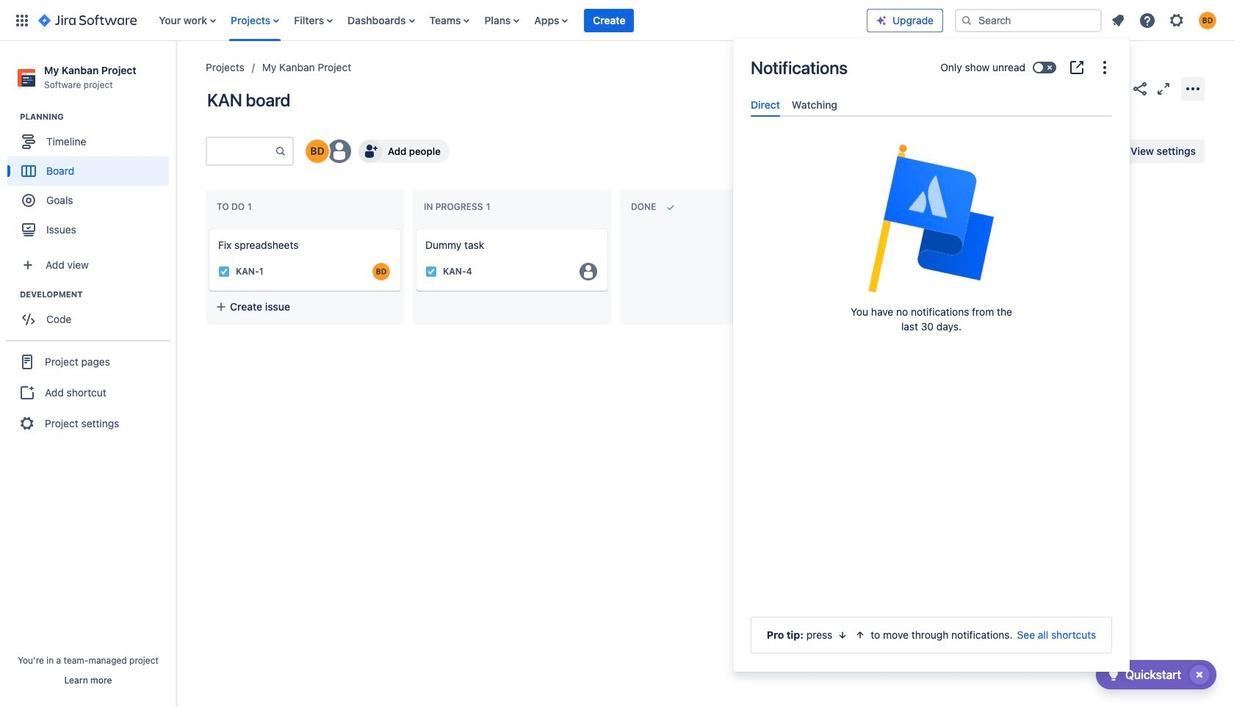 Task type: locate. For each thing, give the bounding box(es) containing it.
1 vertical spatial group
[[7, 289, 176, 339]]

1 create issue image from the left
[[199, 219, 217, 237]]

appswitcher icon image
[[13, 11, 31, 29]]

0 horizontal spatial create issue image
[[199, 219, 217, 237]]

group for development icon
[[7, 289, 176, 339]]

planning image
[[2, 108, 20, 126]]

create issue image for in progress 'element' at top left
[[406, 219, 424, 237]]

task image down in progress 'element' at top left
[[425, 266, 437, 278]]

2 create issue image from the left
[[406, 219, 424, 237]]

group
[[7, 111, 176, 249], [7, 289, 176, 339], [6, 340, 170, 445]]

task image
[[218, 266, 230, 278], [425, 266, 437, 278]]

create issue image down in progress 'element' at top left
[[406, 219, 424, 237]]

banner
[[0, 0, 1234, 41]]

task image down to do element
[[218, 266, 230, 278]]

arrow down image
[[837, 630, 849, 641]]

2 task image from the left
[[425, 266, 437, 278]]

1 horizontal spatial task image
[[425, 266, 437, 278]]

0 vertical spatial heading
[[20, 111, 176, 123]]

list
[[152, 0, 867, 41], [1105, 7, 1226, 33]]

create issue image down to do element
[[199, 219, 217, 237]]

goal image
[[22, 194, 35, 207]]

dismiss quickstart image
[[1188, 664, 1212, 687]]

star kan board image
[[1108, 80, 1126, 97]]

dialog
[[733, 38, 1130, 672]]

heading
[[20, 111, 176, 123], [20, 289, 176, 301]]

arrow up image
[[855, 630, 867, 641]]

list item
[[584, 0, 634, 41]]

1 heading from the top
[[20, 111, 176, 123]]

heading for development icon
[[20, 289, 176, 301]]

None search field
[[955, 8, 1102, 32]]

tab panel
[[745, 117, 1118, 130]]

jira software image
[[38, 11, 137, 29], [38, 11, 137, 29]]

more actions image
[[1184, 80, 1202, 97]]

1 horizontal spatial create issue image
[[406, 219, 424, 237]]

2 vertical spatial group
[[6, 340, 170, 445]]

create issue image for to do element
[[199, 219, 217, 237]]

1 vertical spatial heading
[[20, 289, 176, 301]]

0 vertical spatial group
[[7, 111, 176, 249]]

1 task image from the left
[[218, 266, 230, 278]]

2 heading from the top
[[20, 289, 176, 301]]

0 horizontal spatial task image
[[218, 266, 230, 278]]

create issue image
[[199, 219, 217, 237], [406, 219, 424, 237]]

tab list
[[745, 93, 1118, 117]]



Task type: describe. For each thing, give the bounding box(es) containing it.
Search field
[[955, 8, 1102, 32]]

0 horizontal spatial list
[[152, 0, 867, 41]]

open notifications in a new tab image
[[1068, 59, 1086, 76]]

development image
[[2, 286, 20, 304]]

heading for planning "image"
[[20, 111, 176, 123]]

1 horizontal spatial list
[[1105, 7, 1226, 33]]

task image for create issue icon associated with in progress 'element' at top left
[[425, 266, 437, 278]]

help image
[[1139, 11, 1157, 29]]

settings image
[[1168, 11, 1186, 29]]

primary element
[[9, 0, 867, 41]]

your profile and settings image
[[1199, 11, 1217, 29]]

add people image
[[362, 143, 379, 160]]

notifications image
[[1110, 11, 1127, 29]]

more image
[[1096, 59, 1114, 76]]

enter full screen image
[[1155, 80, 1173, 97]]

task image for create issue icon corresponding to to do element
[[218, 266, 230, 278]]

sidebar element
[[0, 41, 176, 708]]

to do element
[[217, 201, 255, 212]]

Search this board text field
[[207, 138, 275, 165]]

sidebar navigation image
[[160, 59, 193, 88]]

in progress element
[[424, 201, 493, 212]]

check image
[[1105, 666, 1123, 684]]

search image
[[961, 14, 973, 26]]

group for planning "image"
[[7, 111, 176, 249]]

import image
[[933, 143, 951, 160]]



Task type: vqa. For each thing, say whether or not it's contained in the screenshot.
1st heading from the bottom of the Sidebar 'element'
yes



